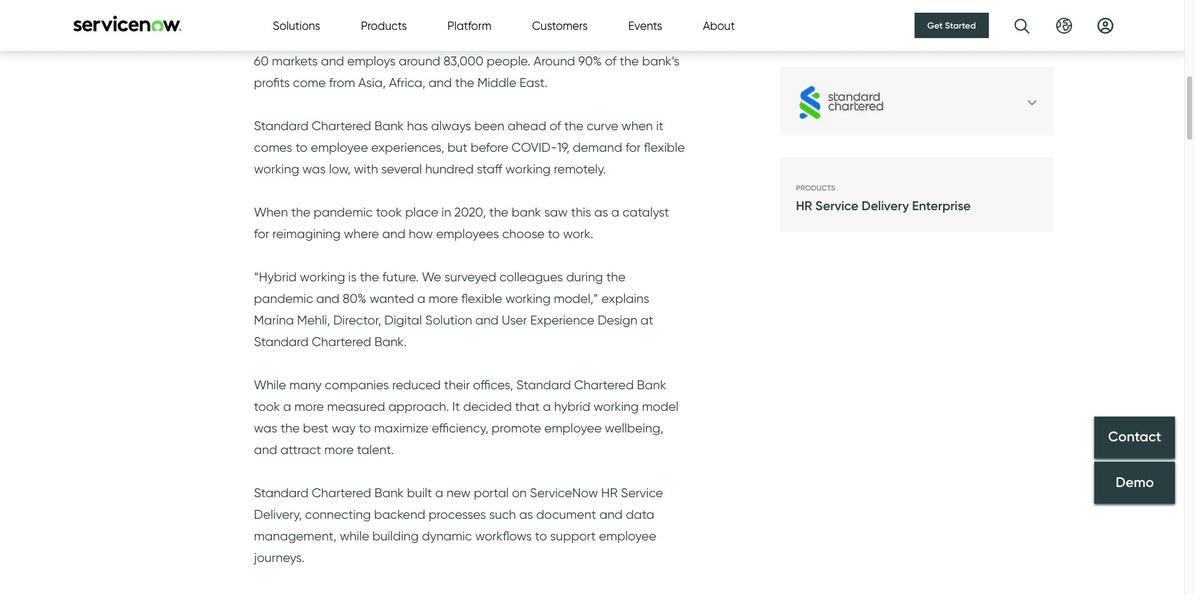 Task type: locate. For each thing, give the bounding box(es) containing it.
1 vertical spatial flexible
[[462, 291, 503, 307]]

employee down hybrid
[[545, 421, 602, 436]]

choose
[[503, 227, 545, 242]]

1 vertical spatial it
[[453, 399, 460, 415]]

0 horizontal spatial flexible
[[462, 291, 503, 307]]

during
[[567, 270, 604, 285]]

to inside the while many companies reduced their offices, standard chartered bank took a more measured approach. it decided that a hybrid working model was the best way to maximize efficiency, promote employee wellbeing, and attract more talent.
[[359, 421, 371, 436]]

for down when
[[254, 227, 270, 242]]

covid-
[[512, 140, 558, 155]]

to left 'support'
[[535, 529, 548, 544]]

the up the attract
[[281, 421, 300, 436]]

standard inside standard chartered bank has always been ahead of the curve when it comes to employee experiences, but before covid-19, demand for flexible working was low, with several hundred staff working remotely.
[[254, 118, 309, 134]]

pandemic
[[314, 205, 373, 220], [254, 291, 313, 307]]

chartered down director,
[[312, 335, 372, 350]]

83,000
[[444, 54, 484, 69]]

director,
[[334, 313, 382, 328]]

a left new at the left of page
[[436, 486, 444, 501]]

a down we
[[418, 291, 426, 307]]

wellbeing,
[[605, 421, 664, 436]]

more inside standard chartered bank is a global financial services company headquartered in london, uk. it operates more than 1,200 branches across 60 markets and employs around 83,000 people. around 90% of the bank's profits come from asia, africa, and the middle east.
[[497, 32, 527, 47]]

0 vertical spatial service
[[816, 198, 859, 214]]

in inside standard chartered bank is a global financial services company headquartered in london, uk. it operates more than 1,200 branches across 60 markets and employs around 83,000 people. around 90% of the bank's profits come from asia, africa, and the middle east.
[[346, 32, 356, 47]]

1 vertical spatial took
[[254, 399, 280, 415]]

flexible inside standard chartered bank has always been ahead of the curve when it comes to employee experiences, but before covid-19, demand for flexible working was low, with several hundred staff working remotely.
[[644, 140, 685, 155]]

started
[[946, 20, 977, 31]]

as inside standard chartered bank built a new portal on servicenow hr service delivery, connecting backend processes such as document and data management, while building dynamic workflows to support employee journeys.
[[520, 507, 533, 523]]

0 vertical spatial is
[[407, 10, 416, 26]]

explains
[[602, 291, 650, 307]]

the up reimagining
[[291, 205, 311, 220]]

1 horizontal spatial in
[[442, 205, 452, 220]]

standard up delivery,
[[254, 486, 309, 501]]

bank inside standard chartered bank is a global financial services company headquartered in london, uk. it operates more than 1,200 branches across 60 markets and employs around 83,000 people. around 90% of the bank's profits come from asia, africa, and the middle east.
[[375, 10, 404, 26]]

east.
[[520, 75, 548, 91]]

bank for with
[[375, 118, 404, 134]]

was inside the while many companies reduced their offices, standard chartered bank took a more measured approach. it decided that a hybrid working model was the best way to maximize efficiency, promote employee wellbeing, and attract more talent.
[[254, 421, 278, 436]]

service up data
[[621, 486, 664, 501]]

working down colleagues
[[506, 291, 551, 307]]

took left place
[[376, 205, 402, 220]]

bank
[[512, 205, 542, 220]]

servicenow
[[530, 486, 599, 501]]

a up uk.
[[419, 10, 427, 26]]

of inside standard chartered bank is a global financial services company headquartered in london, uk. it operates more than 1,200 branches across 60 markets and employs around 83,000 people. around 90% of the bank's profits come from asia, africa, and the middle east.
[[605, 54, 617, 69]]

solutions button
[[273, 17, 321, 34]]

surveyed
[[445, 270, 497, 285]]

0 horizontal spatial of
[[550, 118, 561, 134]]

middle
[[478, 75, 517, 91]]

0 vertical spatial employee
[[311, 140, 368, 155]]

events button
[[629, 17, 663, 34]]

and up mehli,
[[317, 291, 340, 307]]

company
[[572, 10, 627, 26]]

60
[[254, 54, 269, 69]]

and down around
[[429, 75, 452, 91]]

1 vertical spatial in
[[442, 205, 452, 220]]

approach.
[[389, 399, 449, 415]]

chartered up london,
[[312, 10, 372, 26]]

0 horizontal spatial for
[[254, 227, 270, 242]]

standard chartered bank logo right image
[[797, 82, 923, 123]]

colleagues
[[500, 270, 563, 285]]

0 vertical spatial was
[[303, 162, 326, 177]]

in inside when the pandemic took place in 2020, the bank saw this as a catalyst for reimagining where and how employees choose to work.
[[442, 205, 452, 220]]

bank up backend at the left of page
[[375, 486, 404, 501]]

was left "low,"
[[303, 162, 326, 177]]

1 horizontal spatial flexible
[[644, 140, 685, 155]]

chartered inside standard chartered bank built a new portal on servicenow hr service delivery, connecting backend processes such as document and data management, while building dynamic workflows to support employee journeys.
[[312, 486, 372, 501]]

and left 'user' at the left of page
[[476, 313, 499, 328]]

more down many
[[295, 399, 324, 415]]

demand
[[573, 140, 623, 155]]

london,
[[359, 32, 406, 47]]

employee inside standard chartered bank built a new portal on servicenow hr service delivery, connecting backend processes such as document and data management, while building dynamic workflows to support employee journeys.
[[599, 529, 657, 544]]

is up 80%
[[349, 270, 357, 285]]

chartered up hybrid
[[575, 378, 634, 393]]

0 horizontal spatial hr
[[602, 486, 618, 501]]

it down "their"
[[453, 399, 460, 415]]

bank up london,
[[375, 10, 404, 26]]

0 horizontal spatial in
[[346, 32, 356, 47]]

more up solution
[[429, 291, 458, 307]]

service
[[816, 198, 859, 214], [621, 486, 664, 501]]

1 vertical spatial service
[[621, 486, 664, 501]]

bank up model
[[637, 378, 667, 393]]

of right 90%
[[605, 54, 617, 69]]

around
[[534, 54, 576, 69]]

it inside the while many companies reduced their offices, standard chartered bank took a more measured approach. it decided that a hybrid working model was the best way to maximize efficiency, promote employee wellbeing, and attract more talent.
[[453, 399, 460, 415]]

0 vertical spatial pandemic
[[314, 205, 373, 220]]

standard inside standard chartered bank is a global financial services company headquartered in london, uk. it operates more than 1,200 branches across 60 markets and employs around 83,000 people. around 90% of the bank's profits come from asia, africa, and the middle east.
[[254, 10, 309, 26]]

is up uk.
[[407, 10, 416, 26]]

hr down products
[[797, 198, 813, 214]]

as right this at the top
[[595, 205, 609, 220]]

bank for people.
[[375, 10, 404, 26]]

in left 2020,
[[442, 205, 452, 220]]

many
[[290, 378, 322, 393]]

and left data
[[600, 507, 623, 523]]

delivery,
[[254, 507, 302, 523]]

remotely.
[[554, 162, 606, 177]]

chartered up connecting
[[312, 486, 372, 501]]

1 horizontal spatial took
[[376, 205, 402, 220]]

wanted
[[370, 291, 414, 307]]

hr right servicenow
[[602, 486, 618, 501]]

has
[[407, 118, 428, 134]]

portal
[[474, 486, 509, 501]]

as
[[595, 205, 609, 220], [520, 507, 533, 523]]

chartered inside standard chartered bank has always been ahead of the curve when it comes to employee experiences, but before covid-19, demand for flexible working was low, with several hundred staff working remotely.
[[312, 118, 372, 134]]

chartered inside standard chartered bank is a global financial services company headquartered in london, uk. it operates more than 1,200 branches across 60 markets and employs around 83,000 people. around 90% of the bank's profits come from asia, africa, and the middle east.
[[312, 10, 372, 26]]

0 horizontal spatial is
[[349, 270, 357, 285]]

pandemic up where
[[314, 205, 373, 220]]

1 vertical spatial of
[[550, 118, 561, 134]]

contact link
[[1095, 417, 1176, 459]]

hundred
[[425, 162, 474, 177]]

attract
[[281, 443, 321, 458]]

data
[[626, 507, 655, 523]]

chartered inside "hybrid working is the future. we surveyed colleagues during the pandemic and 80% wanted a more flexible working model," explains marina mehli, director, digital solution and user experience design at standard chartered bank.
[[312, 335, 372, 350]]

of
[[605, 54, 617, 69], [550, 118, 561, 134]]

reduced
[[392, 378, 441, 393]]

chartered down from
[[312, 118, 372, 134]]

get started
[[928, 20, 977, 31]]

1 vertical spatial is
[[349, 270, 357, 285]]

is inside standard chartered bank is a global financial services company headquartered in london, uk. it operates more than 1,200 branches across 60 markets and employs around 83,000 people. around 90% of the bank's profits come from asia, africa, and the middle east.
[[407, 10, 416, 26]]

the inside standard chartered bank has always been ahead of the curve when it comes to employee experiences, but before covid-19, demand for flexible working was low, with several hundred staff working remotely.
[[565, 118, 584, 134]]

1 horizontal spatial was
[[303, 162, 326, 177]]

solutions
[[273, 19, 321, 32]]

1 vertical spatial pandemic
[[254, 291, 313, 307]]

0 horizontal spatial was
[[254, 421, 278, 436]]

0 horizontal spatial as
[[520, 507, 533, 523]]

a left catalyst
[[612, 205, 620, 220]]

0 vertical spatial as
[[595, 205, 609, 220]]

to
[[296, 140, 308, 155], [548, 227, 560, 242], [359, 421, 371, 436], [535, 529, 548, 544]]

of up 19, on the top left of the page
[[550, 118, 561, 134]]

bank left 'has'
[[375, 118, 404, 134]]

standard inside standard chartered bank built a new portal on servicenow hr service delivery, connecting backend processes such as document and data management, while building dynamic workflows to support employee journeys.
[[254, 486, 309, 501]]

0 horizontal spatial took
[[254, 399, 280, 415]]

come
[[293, 75, 326, 91]]

working up 80%
[[300, 270, 345, 285]]

0 vertical spatial flexible
[[644, 140, 685, 155]]

when
[[254, 205, 288, 220]]

to down 'saw'
[[548, 227, 560, 242]]

operates
[[442, 32, 494, 47]]

go to servicenow account image
[[1098, 17, 1114, 33]]

80%
[[343, 291, 367, 307]]

0 vertical spatial hr
[[797, 198, 813, 214]]

connecting
[[305, 507, 371, 523]]

service inside standard chartered bank built a new portal on servicenow hr service delivery, connecting backend processes such as document and data management, while building dynamic workflows to support employee journeys.
[[621, 486, 664, 501]]

hr inside products hr service delivery enterprise
[[797, 198, 813, 214]]

0 horizontal spatial pandemic
[[254, 291, 313, 307]]

2 vertical spatial employee
[[599, 529, 657, 544]]

demo
[[1116, 474, 1155, 491]]

took down while
[[254, 399, 280, 415]]

and left how
[[383, 227, 406, 242]]

service down products
[[816, 198, 859, 214]]

before
[[471, 140, 509, 155]]

to right comes
[[296, 140, 308, 155]]

in up employs
[[346, 32, 356, 47]]

employee up "low,"
[[311, 140, 368, 155]]

was down while
[[254, 421, 278, 436]]

is
[[407, 10, 416, 26], [349, 270, 357, 285]]

employee down data
[[599, 529, 657, 544]]

1 horizontal spatial is
[[407, 10, 416, 26]]

profits
[[254, 75, 290, 91]]

1 horizontal spatial pandemic
[[314, 205, 373, 220]]

for inside standard chartered bank has always been ahead of the curve when it comes to employee experiences, but before covid-19, demand for flexible working was low, with several hundred staff working remotely.
[[626, 140, 641, 155]]

for
[[626, 140, 641, 155], [254, 227, 270, 242]]

bank inside the while many companies reduced their offices, standard chartered bank took a more measured approach. it decided that a hybrid working model was the best way to maximize efficiency, promote employee wellbeing, and attract more talent.
[[637, 378, 667, 393]]

chartered
[[312, 10, 372, 26], [312, 118, 372, 134], [312, 335, 372, 350], [575, 378, 634, 393], [312, 486, 372, 501]]

on
[[512, 486, 527, 501]]

standard up that
[[517, 378, 571, 393]]

to inside standard chartered bank has always been ahead of the curve when it comes to employee experiences, but before covid-19, demand for flexible working was low, with several hundred staff working remotely.
[[296, 140, 308, 155]]

from
[[329, 75, 355, 91]]

bank inside standard chartered bank built a new portal on servicenow hr service delivery, connecting backend processes such as document and data management, while building dynamic workflows to support employee journeys.
[[375, 486, 404, 501]]

0 horizontal spatial service
[[621, 486, 664, 501]]

0 horizontal spatial it
[[431, 32, 439, 47]]

took inside when the pandemic took place in 2020, the bank saw this as a catalyst for reimagining where and how employees choose to work.
[[376, 205, 402, 220]]

0 vertical spatial of
[[605, 54, 617, 69]]

0 vertical spatial took
[[376, 205, 402, 220]]

it right uk.
[[431, 32, 439, 47]]

working up wellbeing,
[[594, 399, 639, 415]]

bank inside standard chartered bank has always been ahead of the curve when it comes to employee experiences, but before covid-19, demand for flexible working was low, with several hundred staff working remotely.
[[375, 118, 404, 134]]

standard up headquartered
[[254, 10, 309, 26]]

new
[[447, 486, 471, 501]]

contact
[[1109, 429, 1162, 446]]

1 vertical spatial hr
[[602, 486, 618, 501]]

1 horizontal spatial hr
[[797, 198, 813, 214]]

more up people.
[[497, 32, 527, 47]]

working
[[254, 162, 299, 177], [506, 162, 551, 177], [300, 270, 345, 285], [506, 291, 551, 307], [594, 399, 639, 415]]

experiences,
[[372, 140, 445, 155]]

1 vertical spatial as
[[520, 507, 533, 523]]

in
[[346, 32, 356, 47], [442, 205, 452, 220]]

flexible down it
[[644, 140, 685, 155]]

pandemic down "hybrid
[[254, 291, 313, 307]]

bank's
[[643, 54, 680, 69]]

1 vertical spatial was
[[254, 421, 278, 436]]

around
[[399, 54, 441, 69]]

more down way
[[324, 443, 354, 458]]

low,
[[329, 162, 351, 177]]

companies
[[325, 378, 389, 393]]

flexible down surveyed
[[462, 291, 503, 307]]

working inside the while many companies reduced their offices, standard chartered bank took a more measured approach. it decided that a hybrid working model was the best way to maximize efficiency, promote employee wellbeing, and attract more talent.
[[594, 399, 639, 415]]

and left the attract
[[254, 443, 277, 458]]

chartered for has
[[312, 118, 372, 134]]

user
[[502, 313, 528, 328]]

best
[[303, 421, 329, 436]]

staff
[[477, 162, 503, 177]]

1 horizontal spatial for
[[626, 140, 641, 155]]

0 vertical spatial it
[[431, 32, 439, 47]]

0 vertical spatial for
[[626, 140, 641, 155]]

"hybrid working is the future. we surveyed colleagues during the pandemic and 80% wanted a more flexible working model," explains marina mehli, director, digital solution and user experience design at standard chartered bank.
[[254, 270, 654, 350]]

1 horizontal spatial as
[[595, 205, 609, 220]]

1 horizontal spatial service
[[816, 198, 859, 214]]

a inside standard chartered bank built a new portal on servicenow hr service delivery, connecting backend processes such as document and data management, while building dynamic workflows to support employee journeys.
[[436, 486, 444, 501]]

0 vertical spatial in
[[346, 32, 356, 47]]

working down comes
[[254, 162, 299, 177]]

hybrid
[[555, 399, 591, 415]]

asia,
[[359, 75, 386, 91]]

for down the "when"
[[626, 140, 641, 155]]

1 vertical spatial for
[[254, 227, 270, 242]]

to right way
[[359, 421, 371, 436]]

the up 19, on the top left of the page
[[565, 118, 584, 134]]

standard down 'marina' at bottom left
[[254, 335, 309, 350]]

as down on
[[520, 507, 533, 523]]

comes
[[254, 140, 293, 155]]

1 horizontal spatial of
[[605, 54, 617, 69]]

1 horizontal spatial it
[[453, 399, 460, 415]]

this
[[571, 205, 592, 220]]

while many companies reduced their offices, standard chartered bank took a more measured approach. it decided that a hybrid working model was the best way to maximize efficiency, promote employee wellbeing, and attract more talent.
[[254, 378, 679, 458]]

standard up comes
[[254, 118, 309, 134]]

the down 83,000
[[455, 75, 475, 91]]

employee inside the while many companies reduced their offices, standard chartered bank took a more measured approach. it decided that a hybrid working model was the best way to maximize efficiency, promote employee wellbeing, and attract more talent.
[[545, 421, 602, 436]]

1 vertical spatial employee
[[545, 421, 602, 436]]

a inside "hybrid working is the future. we surveyed colleagues during the pandemic and 80% wanted a more flexible working model," explains marina mehli, director, digital solution and user experience design at standard chartered bank.
[[418, 291, 426, 307]]

pandemic inside when the pandemic took place in 2020, the bank saw this as a catalyst for reimagining where and how employees choose to work.
[[314, 205, 373, 220]]

their
[[444, 378, 470, 393]]



Task type: describe. For each thing, give the bounding box(es) containing it.
several
[[382, 162, 422, 177]]

more inside "hybrid working is the future. we surveyed colleagues during the pandemic and 80% wanted a more flexible working model," explains marina mehli, director, digital solution and user experience design at standard chartered bank.
[[429, 291, 458, 307]]

the down branches
[[620, 54, 639, 69]]

with
[[354, 162, 378, 177]]

to inside standard chartered bank built a new portal on servicenow hr service delivery, connecting backend processes such as document and data management, while building dynamic workflows to support employee journeys.
[[535, 529, 548, 544]]

markets
[[272, 54, 318, 69]]

employs
[[348, 54, 396, 69]]

design
[[598, 313, 638, 328]]

always
[[431, 118, 472, 134]]

while
[[340, 529, 370, 544]]

that
[[515, 399, 540, 415]]

the up explains
[[607, 270, 626, 285]]

service inside products hr service delivery enterprise
[[816, 198, 859, 214]]

financial
[[470, 10, 520, 26]]

flexible inside "hybrid working is the future. we surveyed colleagues during the pandemic and 80% wanted a more flexible working model," explains marina mehli, director, digital solution and user experience design at standard chartered bank.
[[462, 291, 503, 307]]

efficiency,
[[432, 421, 489, 436]]

and inside the while many companies reduced their offices, standard chartered bank took a more measured approach. it decided that a hybrid working model was the best way to maximize efficiency, promote employee wellbeing, and attract more talent.
[[254, 443, 277, 458]]

standard for standard chartered bank built a new portal on servicenow hr service delivery, connecting backend processes such as document and data management, while building dynamic workflows to support employee journeys.
[[254, 486, 309, 501]]

africa,
[[389, 75, 426, 91]]

of inside standard chartered bank has always been ahead of the curve when it comes to employee experiences, but before covid-19, demand for flexible working was low, with several hundred staff working remotely.
[[550, 118, 561, 134]]

bank for support
[[375, 486, 404, 501]]

when the pandemic took place in 2020, the bank saw this as a catalyst for reimagining where and how employees choose to work.
[[254, 205, 670, 242]]

chartered for is
[[312, 10, 372, 26]]

a inside when the pandemic took place in 2020, the bank saw this as a catalyst for reimagining where and how employees choose to work.
[[612, 205, 620, 220]]

place
[[405, 205, 439, 220]]

standard inside the while many companies reduced their offices, standard chartered bank took a more measured approach. it decided that a hybrid working model was the best way to maximize efficiency, promote employee wellbeing, and attract more talent.
[[517, 378, 571, 393]]

is inside "hybrid working is the future. we surveyed colleagues during the pandemic and 80% wanted a more flexible working model," explains marina mehli, director, digital solution and user experience design at standard chartered bank.
[[349, 270, 357, 285]]

journeys.
[[254, 551, 305, 566]]

uk.
[[409, 32, 428, 47]]

about
[[703, 19, 736, 32]]

for inside when the pandemic took place in 2020, the bank saw this as a catalyst for reimagining where and how employees choose to work.
[[254, 227, 270, 242]]

how
[[409, 227, 433, 242]]

a inside standard chartered bank is a global financial services company headquartered in london, uk. it operates more than 1,200 branches across 60 markets and employs around 83,000 people. around 90% of the bank's profits come from asia, africa, and the middle east.
[[419, 10, 427, 26]]

where
[[344, 227, 379, 242]]

curve
[[587, 118, 619, 134]]

talent.
[[357, 443, 394, 458]]

standard for standard chartered bank has always been ahead of the curve when it comes to employee experiences, but before covid-19, demand for flexible working was low, with several hundred staff working remotely.
[[254, 118, 309, 134]]

decided
[[463, 399, 512, 415]]

global
[[430, 10, 467, 26]]

hr service delivery enterprise link
[[797, 195, 971, 217]]

services
[[523, 10, 569, 26]]

support
[[551, 529, 596, 544]]

standard inside "hybrid working is the future. we surveyed colleagues during the pandemic and 80% wanted a more flexible working model," explains marina mehli, director, digital solution and user experience design at standard chartered bank.
[[254, 335, 309, 350]]

at
[[641, 313, 654, 328]]

and inside standard chartered bank built a new portal on servicenow hr service delivery, connecting backend processes such as document and data management, while building dynamic workflows to support employee journeys.
[[600, 507, 623, 523]]

get started link
[[915, 13, 989, 38]]

such
[[490, 507, 516, 523]]

products
[[797, 183, 836, 193]]

people.
[[487, 54, 531, 69]]

standard chartered bank is a global financial services company headquartered in london, uk. it operates more than 1,200 branches across 60 markets and employs around 83,000 people. around 90% of the bank's profits come from asia, africa, and the middle east.
[[254, 10, 688, 91]]

built
[[407, 486, 432, 501]]

delivery
[[862, 198, 910, 214]]

digital
[[385, 313, 422, 328]]

chartered for built
[[312, 486, 372, 501]]

employee inside standard chartered bank has always been ahead of the curve when it comes to employee experiences, but before covid-19, demand for flexible working was low, with several hundred staff working remotely.
[[311, 140, 368, 155]]

demo link
[[1095, 462, 1176, 504]]

model
[[642, 399, 679, 415]]

catalyst
[[623, 205, 670, 220]]

been
[[475, 118, 505, 134]]

servicenow image
[[72, 15, 183, 31]]

took inside the while many companies reduced their offices, standard chartered bank took a more measured approach. it decided that a hybrid working model was the best way to maximize efficiency, promote employee wellbeing, and attract more talent.
[[254, 399, 280, 415]]

chartered inside the while many companies reduced their offices, standard chartered bank took a more measured approach. it decided that a hybrid working model was the best way to maximize efficiency, promote employee wellbeing, and attract more talent.
[[575, 378, 634, 393]]

as inside when the pandemic took place in 2020, the bank saw this as a catalyst for reimagining where and how employees choose to work.
[[595, 205, 609, 220]]

1,200
[[560, 32, 590, 47]]

management,
[[254, 529, 337, 544]]

way
[[332, 421, 356, 436]]

promote
[[492, 421, 542, 436]]

work.
[[563, 227, 594, 242]]

the inside the while many companies reduced their offices, standard chartered bank took a more measured approach. it decided that a hybrid working model was the best way to maximize efficiency, promote employee wellbeing, and attract more talent.
[[281, 421, 300, 436]]

standard chartered bank has always been ahead of the curve when it comes to employee experiences, but before covid-19, demand for flexible working was low, with several hundred staff working remotely.
[[254, 118, 685, 177]]

2020,
[[455, 205, 486, 220]]

ahead
[[508, 118, 547, 134]]

a right that
[[543, 399, 551, 415]]

processes
[[429, 507, 486, 523]]

customers button
[[532, 17, 588, 34]]

dynamic
[[422, 529, 472, 544]]

products button
[[361, 17, 407, 34]]

to inside when the pandemic took place in 2020, the bank saw this as a catalyst for reimagining where and how employees choose to work.
[[548, 227, 560, 242]]

headquartered
[[254, 32, 343, 47]]

workflows
[[476, 529, 532, 544]]

pandemic inside "hybrid working is the future. we surveyed colleagues during the pandemic and 80% wanted a more flexible working model," explains marina mehli, director, digital solution and user experience design at standard chartered bank.
[[254, 291, 313, 307]]

platform
[[448, 19, 492, 32]]

working down covid-
[[506, 162, 551, 177]]

and up from
[[321, 54, 344, 69]]

measured
[[327, 399, 386, 415]]

products
[[361, 19, 407, 32]]

branches
[[593, 32, 647, 47]]

bank.
[[375, 335, 407, 350]]

when
[[622, 118, 653, 134]]

standard for standard chartered bank is a global financial services company headquartered in london, uk. it operates more than 1,200 branches across 60 markets and employs around 83,000 people. around 90% of the bank's profits come from asia, africa, and the middle east.
[[254, 10, 309, 26]]

across
[[650, 32, 688, 47]]

hr inside standard chartered bank built a new portal on servicenow hr service delivery, connecting backend processes such as document and data management, while building dynamic workflows to support employee journeys.
[[602, 486, 618, 501]]

reimagining
[[273, 227, 341, 242]]

was inside standard chartered bank has always been ahead of the curve when it comes to employee experiences, but before covid-19, demand for flexible working was low, with several hundred staff working remotely.
[[303, 162, 326, 177]]

19,
[[558, 140, 570, 155]]

the left bank at the left of the page
[[490, 205, 509, 220]]

experience
[[531, 313, 595, 328]]

events
[[629, 19, 663, 32]]

while
[[254, 378, 286, 393]]

it
[[657, 118, 664, 134]]

saw
[[545, 205, 568, 220]]

employees
[[436, 227, 499, 242]]

offices,
[[473, 378, 514, 393]]

the up 80%
[[360, 270, 379, 285]]

standard chartered bank built a new portal on servicenow hr service delivery, connecting backend processes such as document and data management, while building dynamic workflows to support employee journeys.
[[254, 486, 664, 566]]

a down while
[[283, 399, 291, 415]]

but
[[448, 140, 468, 155]]

and inside when the pandemic took place in 2020, the bank saw this as a catalyst for reimagining where and how employees choose to work.
[[383, 227, 406, 242]]

it inside standard chartered bank is a global financial services company headquartered in london, uk. it operates more than 1,200 branches across 60 markets and employs around 83,000 people. around 90% of the bank's profits come from asia, africa, and the middle east.
[[431, 32, 439, 47]]



Task type: vqa. For each thing, say whether or not it's contained in the screenshot.
ASIC
no



